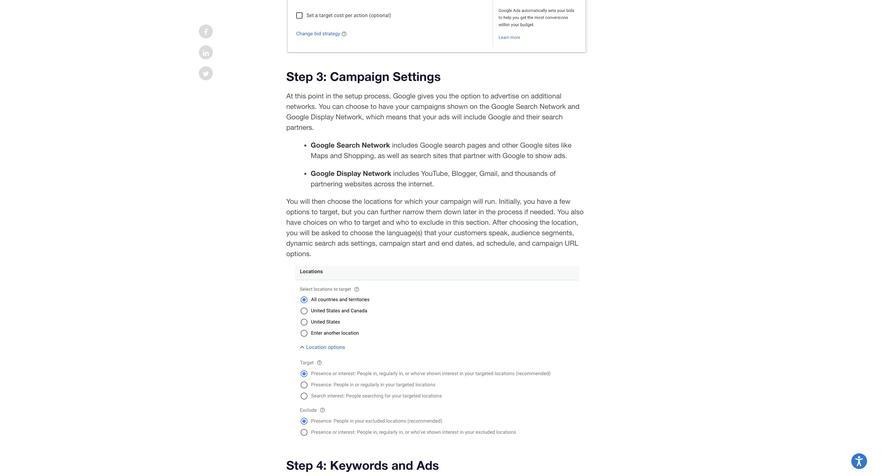 Task type: describe. For each thing, give the bounding box(es) containing it.
end
[[442, 239, 454, 247]]

search left pages
[[445, 141, 466, 149]]

dynamic
[[287, 239, 313, 247]]

1 vertical spatial on
[[470, 102, 478, 110]]

that inside "at this point in the setup process, google gives you the option to advertise on additional networks. you can choose to have your campaigns shown on the google search network and google display network, which means that your ads will include google and their search partners."
[[409, 113, 421, 121]]

asked
[[322, 229, 340, 237]]

google ads ppc step 4 image
[[287, 0, 588, 53]]

language(s)
[[387, 229, 423, 237]]

the inside includes youtube, blogger, gmail, and thousands of partnering websites across the internet.
[[397, 180, 407, 188]]

that inside includes google search pages and other google sites like maps and shopping, as well as search sites that partner with google to show ads.
[[450, 151, 462, 160]]

location,
[[552, 218, 579, 226]]

4:
[[317, 458, 327, 473]]

to left target
[[354, 218, 361, 226]]

websites
[[345, 180, 372, 188]]

1 who from the left
[[339, 218, 353, 226]]

needed.
[[530, 208, 556, 216]]

0 horizontal spatial campaign
[[380, 239, 410, 247]]

ad
[[477, 239, 485, 247]]

blogger,
[[452, 169, 478, 177]]

and inside includes youtube, blogger, gmail, and thousands of partnering websites across the internet.
[[502, 169, 514, 177]]

to inside includes google search pages and other google sites like maps and shopping, as well as search sites that partner with google to show ads.
[[528, 151, 534, 160]]

their
[[527, 113, 540, 121]]

you up dynamic
[[287, 229, 298, 237]]

be
[[312, 229, 320, 237]]

thousands
[[515, 169, 548, 177]]

1 as from the left
[[378, 151, 385, 160]]

step 4: keywords and ads
[[287, 458, 439, 473]]

in inside "at this point in the setup process, google gives you the option to advertise on additional networks. you can choose to have your campaigns shown on the google search network and google display network, which means that your ads will include google and their search partners."
[[326, 92, 331, 100]]

internet.
[[409, 180, 434, 188]]

shown
[[448, 102, 468, 110]]

you up if
[[524, 197, 535, 205]]

at
[[287, 92, 293, 100]]

audience
[[512, 229, 540, 237]]

can inside you will then choose the locations for which your campaign will run. initially, you have a few options to target, but you can further narrow them down later in the process if needed. you also have choices on who to target and who to exclude in this section. after choosing the location, you will be asked to choose the language(s) that your customers speak, audience segments, dynamic search ads settings, campaign start and end dates, ad schedule, and campaign url options.
[[367, 208, 379, 216]]

pages
[[468, 141, 487, 149]]

target,
[[320, 208, 340, 216]]

this inside "at this point in the setup process, google gives you the option to advertise on additional networks. you can choose to have your campaigns shown on the google search network and google display network, which means that your ads will include google and their search partners."
[[295, 92, 306, 100]]

youtube,
[[421, 169, 450, 177]]

gives
[[418, 92, 434, 100]]

gmail,
[[480, 169, 500, 177]]

includes google search pages and other google sites like maps and shopping, as well as search sites that partner with google to show ads.
[[311, 141, 572, 160]]

further
[[381, 208, 401, 216]]

to down narrow
[[411, 218, 418, 226]]

that inside you will then choose the locations for which your campaign will run. initially, you have a few options to target, but you can further narrow them down later in the process if needed. you also have choices on who to target and who to exclude in this section. after choosing the location, you will be asked to choose the language(s) that your customers speak, audience segments, dynamic search ads settings, campaign start and end dates, ad schedule, and campaign url options.
[[425, 229, 437, 237]]

later
[[463, 208, 477, 216]]

choices
[[303, 218, 328, 226]]

twitter image
[[203, 71, 209, 78]]

search up youtube, on the top of the page
[[411, 151, 431, 160]]

them
[[426, 208, 442, 216]]

open accessibe: accessibility options, statement and help image
[[856, 456, 864, 467]]

ads inside you will then choose the locations for which your campaign will run. initially, you have a few options to target, but you can further narrow them down later in the process if needed. you also have choices on who to target and who to exclude in this section. after choosing the location, you will be asked to choose the language(s) that your customers speak, audience segments, dynamic search ads settings, campaign start and end dates, ad schedule, and campaign url options.
[[338, 239, 349, 247]]

the up shown
[[449, 92, 459, 100]]

then
[[312, 197, 326, 205]]

partnering
[[311, 180, 343, 188]]

to down process,
[[371, 102, 377, 110]]

will left be
[[300, 229, 310, 237]]

speak,
[[489, 229, 510, 237]]

you will then choose the locations for which your campaign will run. initially, you have a few options to target, but you can further narrow them down later in the process if needed. you also have choices on who to target and who to exclude in this section. after choosing the location, you will be asked to choose the language(s) that your customers speak, audience segments, dynamic search ads settings, campaign start and end dates, ad schedule, and campaign url options.
[[287, 197, 584, 258]]

target
[[363, 218, 381, 226]]

search inside "at this point in the setup process, google gives you the option to advertise on additional networks. you can choose to have your campaigns shown on the google search network and google display network, which means that your ads will include google and their search partners."
[[542, 113, 563, 121]]

step 3: campaign settings
[[287, 69, 441, 84]]

setup
[[345, 92, 363, 100]]

customers
[[454, 229, 487, 237]]

across
[[374, 180, 395, 188]]

your up end
[[439, 229, 452, 237]]

of
[[550, 169, 556, 177]]

start
[[412, 239, 426, 247]]

google ads ppc step 5 image
[[295, 266, 580, 442]]

choose inside "at this point in the setup process, google gives you the option to advertise on additional networks. you can choose to have your campaigns shown on the google search network and google display network, which means that your ads will include google and their search partners."
[[346, 102, 369, 110]]

ads inside "at this point in the setup process, google gives you the option to advertise on additional networks. you can choose to have your campaigns shown on the google search network and google display network, which means that your ads will include google and their search partners."
[[439, 113, 450, 121]]

narrow
[[403, 208, 425, 216]]

step for step 4: keywords and ads
[[287, 458, 313, 473]]

the down websites
[[353, 197, 362, 205]]

1 vertical spatial sites
[[433, 151, 448, 160]]

a
[[554, 197, 558, 205]]

option
[[461, 92, 481, 100]]

includes youtube, blogger, gmail, and thousands of partnering websites across the internet.
[[311, 169, 556, 188]]

the down target
[[375, 229, 385, 237]]

you inside "at this point in the setup process, google gives you the option to advertise on additional networks. you can choose to have your campaigns shown on the google search network and google display network, which means that your ads will include google and their search partners."
[[319, 102, 331, 110]]

to right asked
[[342, 229, 349, 237]]

the up the "include"
[[480, 102, 490, 110]]

process
[[498, 208, 523, 216]]

also
[[571, 208, 584, 216]]

exclude
[[420, 218, 444, 226]]

the down needed.
[[540, 218, 550, 226]]

1 horizontal spatial campaign
[[441, 197, 472, 205]]

partner
[[464, 151, 486, 160]]

0 horizontal spatial search
[[337, 141, 360, 149]]

network for google search network
[[362, 141, 390, 149]]



Task type: locate. For each thing, give the bounding box(es) containing it.
maps
[[311, 151, 328, 160]]

your down campaigns
[[423, 113, 437, 121]]

1 vertical spatial ads
[[338, 239, 349, 247]]

network,
[[336, 113, 364, 121]]

network down additional
[[540, 102, 566, 110]]

search
[[542, 113, 563, 121], [445, 141, 466, 149], [411, 151, 431, 160], [315, 239, 336, 247]]

segments,
[[542, 229, 575, 237]]

2 horizontal spatial that
[[450, 151, 462, 160]]

google
[[393, 92, 416, 100], [492, 102, 514, 110], [287, 113, 309, 121], [488, 113, 511, 121], [311, 141, 335, 149], [420, 141, 443, 149], [521, 141, 543, 149], [503, 151, 526, 160], [311, 169, 335, 177]]

1 vertical spatial can
[[367, 208, 379, 216]]

google display network
[[311, 169, 392, 177]]

other
[[502, 141, 519, 149]]

who
[[339, 218, 353, 226], [396, 218, 409, 226]]

this down the down on the top right of page
[[453, 218, 464, 226]]

the right the across
[[397, 180, 407, 188]]

2 horizontal spatial you
[[558, 208, 569, 216]]

search
[[516, 102, 538, 110], [337, 141, 360, 149]]

0 vertical spatial you
[[319, 102, 331, 110]]

0 vertical spatial ads
[[439, 113, 450, 121]]

step
[[287, 69, 313, 84], [287, 458, 313, 473]]

sites up show on the top right
[[545, 141, 560, 149]]

0 vertical spatial display
[[311, 113, 334, 121]]

1 vertical spatial have
[[537, 197, 552, 205]]

section.
[[466, 218, 491, 226]]

0 horizontal spatial in
[[326, 92, 331, 100]]

campaign
[[441, 197, 472, 205], [380, 239, 410, 247], [533, 239, 563, 247]]

as
[[378, 151, 385, 160], [401, 151, 409, 160]]

to right option
[[483, 92, 489, 100]]

your
[[396, 102, 409, 110], [423, 113, 437, 121], [425, 197, 439, 205], [439, 229, 452, 237]]

options.
[[287, 250, 312, 258]]

in right point
[[326, 92, 331, 100]]

0 horizontal spatial on
[[329, 218, 337, 226]]

that down campaigns
[[409, 113, 421, 121]]

search right their at right top
[[542, 113, 563, 121]]

you up options
[[287, 197, 298, 205]]

1 vertical spatial you
[[287, 197, 298, 205]]

as left well
[[378, 151, 385, 160]]

2 horizontal spatial on
[[521, 92, 529, 100]]

additional
[[531, 92, 562, 100]]

to up choices
[[312, 208, 318, 216]]

0 horizontal spatial you
[[287, 197, 298, 205]]

2 horizontal spatial have
[[537, 197, 552, 205]]

1 vertical spatial network
[[362, 141, 390, 149]]

like
[[562, 141, 572, 149]]

on inside you will then choose the locations for which your campaign will run. initially, you have a few options to target, but you can further narrow them down later in the process if needed. you also have choices on who to target and who to exclude in this section. after choosing the location, you will be asked to choose the language(s) that your customers speak, audience segments, dynamic search ads settings, campaign start and end dates, ad schedule, and campaign url options.
[[329, 218, 337, 226]]

1 horizontal spatial can
[[367, 208, 379, 216]]

1 vertical spatial display
[[337, 169, 361, 177]]

you
[[319, 102, 331, 110], [287, 197, 298, 205], [558, 208, 569, 216]]

1 horizontal spatial as
[[401, 151, 409, 160]]

linkedin image
[[203, 50, 209, 57]]

your up the them
[[425, 197, 439, 205]]

can up network,
[[333, 102, 344, 110]]

at this point in the setup process, google gives you the option to advertise on additional networks. you can choose to have your campaigns shown on the google search network and google display network, which means that your ads will include google and their search partners.
[[287, 92, 580, 131]]

have up needed.
[[537, 197, 552, 205]]

0 vertical spatial search
[[516, 102, 538, 110]]

campaign down language(s)
[[380, 239, 410, 247]]

0 vertical spatial step
[[287, 69, 313, 84]]

1 horizontal spatial have
[[379, 102, 394, 110]]

for
[[394, 197, 403, 205]]

search up their at right top
[[516, 102, 538, 110]]

show
[[536, 151, 552, 160]]

0 vertical spatial which
[[366, 113, 384, 121]]

ads down asked
[[338, 239, 349, 247]]

can up target
[[367, 208, 379, 216]]

0 horizontal spatial ads
[[338, 239, 349, 247]]

the left setup
[[333, 92, 343, 100]]

choosing
[[510, 218, 538, 226]]

search inside "at this point in the setup process, google gives you the option to advertise on additional networks. you can choose to have your campaigns shown on the google search network and google display network, which means that your ads will include google and their search partners."
[[516, 102, 538, 110]]

display up websites
[[337, 169, 361, 177]]

0 horizontal spatial have
[[287, 218, 301, 226]]

network inside "at this point in the setup process, google gives you the option to advertise on additional networks. you can choose to have your campaigns shown on the google search network and google display network, which means that your ads will include google and their search partners."
[[540, 102, 566, 110]]

1 vertical spatial which
[[405, 197, 423, 205]]

after
[[493, 218, 508, 226]]

settings,
[[351, 239, 378, 247]]

keywords
[[330, 458, 388, 473]]

includes up well
[[392, 141, 418, 149]]

you up location,
[[558, 208, 569, 216]]

includes for google search network
[[392, 141, 418, 149]]

0 vertical spatial choose
[[346, 102, 369, 110]]

0 horizontal spatial that
[[409, 113, 421, 121]]

have down process,
[[379, 102, 394, 110]]

2 vertical spatial on
[[329, 218, 337, 226]]

2 vertical spatial that
[[425, 229, 437, 237]]

to
[[483, 92, 489, 100], [371, 102, 377, 110], [528, 151, 534, 160], [312, 208, 318, 216], [354, 218, 361, 226], [411, 218, 418, 226], [342, 229, 349, 237]]

0 vertical spatial this
[[295, 92, 306, 100]]

sites
[[545, 141, 560, 149], [433, 151, 448, 160]]

this inside you will then choose the locations for which your campaign will run. initially, you have a few options to target, but you can further narrow them down later in the process if needed. you also have choices on who to target and who to exclude in this section. after choosing the location, you will be asked to choose the language(s) that your customers speak, audience segments, dynamic search ads settings, campaign start and end dates, ad schedule, and campaign url options.
[[453, 218, 464, 226]]

means
[[386, 113, 407, 121]]

2 who from the left
[[396, 218, 409, 226]]

network up shopping,
[[362, 141, 390, 149]]

can
[[333, 102, 344, 110], [367, 208, 379, 216]]

1 horizontal spatial who
[[396, 218, 409, 226]]

includes up internet.
[[393, 169, 419, 177]]

display down point
[[311, 113, 334, 121]]

2 vertical spatial network
[[363, 169, 392, 177]]

0 horizontal spatial can
[[333, 102, 344, 110]]

on up asked
[[329, 218, 337, 226]]

display
[[311, 113, 334, 121], [337, 169, 361, 177]]

that down exclude
[[425, 229, 437, 237]]

0 vertical spatial sites
[[545, 141, 560, 149]]

process,
[[365, 92, 391, 100]]

step left 4:
[[287, 458, 313, 473]]

search up shopping,
[[337, 141, 360, 149]]

choose up the 'but'
[[328, 197, 351, 205]]

this
[[295, 92, 306, 100], [453, 218, 464, 226]]

on up the "include"
[[470, 102, 478, 110]]

who up language(s)
[[396, 218, 409, 226]]

well
[[387, 151, 399, 160]]

1 vertical spatial includes
[[393, 169, 419, 177]]

partners.
[[287, 123, 314, 131]]

you inside "at this point in the setup process, google gives you the option to advertise on additional networks. you can choose to have your campaigns shown on the google search network and google display network, which means that your ads will include google and their search partners."
[[436, 92, 447, 100]]

run.
[[485, 197, 497, 205]]

1 horizontal spatial on
[[470, 102, 478, 110]]

can inside "at this point in the setup process, google gives you the option to advertise on additional networks. you can choose to have your campaigns shown on the google search network and google display network, which means that your ads will include google and their search partners."
[[333, 102, 344, 110]]

will inside "at this point in the setup process, google gives you the option to advertise on additional networks. you can choose to have your campaigns shown on the google search network and google display network, which means that your ads will include google and their search partners."
[[452, 113, 462, 121]]

2 vertical spatial you
[[558, 208, 569, 216]]

on right advertise
[[521, 92, 529, 100]]

options
[[287, 208, 310, 216]]

down
[[444, 208, 462, 216]]

1 horizontal spatial that
[[425, 229, 437, 237]]

ads.
[[554, 151, 568, 160]]

1 horizontal spatial you
[[319, 102, 331, 110]]

networks.
[[287, 102, 317, 110]]

point
[[308, 92, 324, 100]]

0 vertical spatial includes
[[392, 141, 418, 149]]

will left run.
[[473, 197, 483, 205]]

you down point
[[319, 102, 331, 110]]

to left show on the top right
[[528, 151, 534, 160]]

this up networks.
[[295, 92, 306, 100]]

search down asked
[[315, 239, 336, 247]]

choose
[[346, 102, 369, 110], [328, 197, 351, 205], [350, 229, 373, 237]]

settings
[[393, 69, 441, 84]]

will up options
[[300, 197, 310, 205]]

0 horizontal spatial who
[[339, 218, 353, 226]]

1 horizontal spatial ads
[[439, 113, 450, 121]]

have
[[379, 102, 394, 110], [537, 197, 552, 205], [287, 218, 301, 226]]

1 vertical spatial choose
[[328, 197, 351, 205]]

1 step from the top
[[287, 69, 313, 84]]

the down run.
[[486, 208, 496, 216]]

ads
[[417, 458, 439, 473]]

if
[[525, 208, 529, 216]]

1 horizontal spatial which
[[405, 197, 423, 205]]

as right well
[[401, 151, 409, 160]]

but
[[342, 208, 352, 216]]

schedule,
[[487, 239, 517, 247]]

1 vertical spatial step
[[287, 458, 313, 473]]

2 vertical spatial in
[[446, 218, 451, 226]]

locations
[[364, 197, 392, 205]]

step up 'at'
[[287, 69, 313, 84]]

url
[[565, 239, 579, 247]]

0 horizontal spatial sites
[[433, 151, 448, 160]]

who down the 'but'
[[339, 218, 353, 226]]

1 vertical spatial in
[[479, 208, 484, 216]]

includes
[[392, 141, 418, 149], [393, 169, 419, 177]]

1 horizontal spatial sites
[[545, 141, 560, 149]]

1 vertical spatial that
[[450, 151, 462, 160]]

network up the across
[[363, 169, 392, 177]]

shopping,
[[344, 151, 376, 160]]

2 horizontal spatial in
[[479, 208, 484, 216]]

network
[[540, 102, 566, 110], [362, 141, 390, 149], [363, 169, 392, 177]]

which up narrow
[[405, 197, 423, 205]]

include
[[464, 113, 487, 121]]

step for step 3: campaign settings
[[287, 69, 313, 84]]

campaigns
[[411, 102, 446, 110]]

in
[[326, 92, 331, 100], [479, 208, 484, 216], [446, 218, 451, 226]]

0 horizontal spatial which
[[366, 113, 384, 121]]

on
[[521, 92, 529, 100], [470, 102, 478, 110], [329, 218, 337, 226]]

2 step from the top
[[287, 458, 313, 473]]

0 vertical spatial that
[[409, 113, 421, 121]]

have inside "at this point in the setup process, google gives you the option to advertise on additional networks. you can choose to have your campaigns shown on the google search network and google display network, which means that your ads will include google and their search partners."
[[379, 102, 394, 110]]

which inside you will then choose the locations for which your campaign will run. initially, you have a few options to target, but you can further narrow them down later in the process if needed. you also have choices on who to target and who to exclude in this section. after choosing the location, you will be asked to choose the language(s) that your customers speak, audience segments, dynamic search ads settings, campaign start and end dates, ad schedule, and campaign url options.
[[405, 197, 423, 205]]

your up means
[[396, 102, 409, 110]]

3:
[[317, 69, 327, 84]]

1 horizontal spatial this
[[453, 218, 464, 226]]

1 horizontal spatial search
[[516, 102, 538, 110]]

you right the gives
[[436, 92, 447, 100]]

includes inside includes google search pages and other google sites like maps and shopping, as well as search sites that partner with google to show ads.
[[392, 141, 418, 149]]

which
[[366, 113, 384, 121], [405, 197, 423, 205]]

display inside "at this point in the setup process, google gives you the option to advertise on additional networks. you can choose to have your campaigns shown on the google search network and google display network, which means that your ads will include google and their search partners."
[[311, 113, 334, 121]]

1 vertical spatial search
[[337, 141, 360, 149]]

0 vertical spatial can
[[333, 102, 344, 110]]

0 horizontal spatial this
[[295, 92, 306, 100]]

ads
[[439, 113, 450, 121], [338, 239, 349, 247]]

dates,
[[456, 239, 475, 247]]

1 horizontal spatial display
[[337, 169, 361, 177]]

search inside you will then choose the locations for which your campaign will run. initially, you have a few options to target, but you can further narrow them down later in the process if needed. you also have choices on who to target and who to exclude in this section. after choosing the location, you will be asked to choose the language(s) that your customers speak, audience segments, dynamic search ads settings, campaign start and end dates, ad schedule, and campaign url options.
[[315, 239, 336, 247]]

initially,
[[499, 197, 522, 205]]

choose up settings,
[[350, 229, 373, 237]]

campaign
[[330, 69, 390, 84]]

will down shown
[[452, 113, 462, 121]]

few
[[560, 197, 571, 205]]

which inside "at this point in the setup process, google gives you the option to advertise on additional networks. you can choose to have your campaigns shown on the google search network and google display network, which means that your ads will include google and their search partners."
[[366, 113, 384, 121]]

2 horizontal spatial campaign
[[533, 239, 563, 247]]

which down process,
[[366, 113, 384, 121]]

in down the down on the top right of page
[[446, 218, 451, 226]]

0 horizontal spatial as
[[378, 151, 385, 160]]

that left partner
[[450, 151, 462, 160]]

2 vertical spatial choose
[[350, 229, 373, 237]]

0 vertical spatial on
[[521, 92, 529, 100]]

2 vertical spatial have
[[287, 218, 301, 226]]

campaign up the down on the top right of page
[[441, 197, 472, 205]]

2 as from the left
[[401, 151, 409, 160]]

0 horizontal spatial display
[[311, 113, 334, 121]]

0 vertical spatial in
[[326, 92, 331, 100]]

in up section.
[[479, 208, 484, 216]]

advertise
[[491, 92, 520, 100]]

includes for google display network
[[393, 169, 419, 177]]

google search network
[[311, 141, 390, 149]]

includes inside includes youtube, blogger, gmail, and thousands of partnering websites across the internet.
[[393, 169, 419, 177]]

campaign down the segments,
[[533, 239, 563, 247]]

1 horizontal spatial in
[[446, 218, 451, 226]]

network for google display network
[[363, 169, 392, 177]]

ads down shown
[[439, 113, 450, 121]]

choose down setup
[[346, 102, 369, 110]]

sites up youtube, on the top of the page
[[433, 151, 448, 160]]

1 vertical spatial this
[[453, 218, 464, 226]]

with
[[488, 151, 501, 160]]

have down options
[[287, 218, 301, 226]]

0 vertical spatial have
[[379, 102, 394, 110]]

facebook image
[[204, 29, 208, 36]]

you right the 'but'
[[354, 208, 365, 216]]

0 vertical spatial network
[[540, 102, 566, 110]]



Task type: vqa. For each thing, say whether or not it's contained in the screenshot.
google search network at the left of the page
yes



